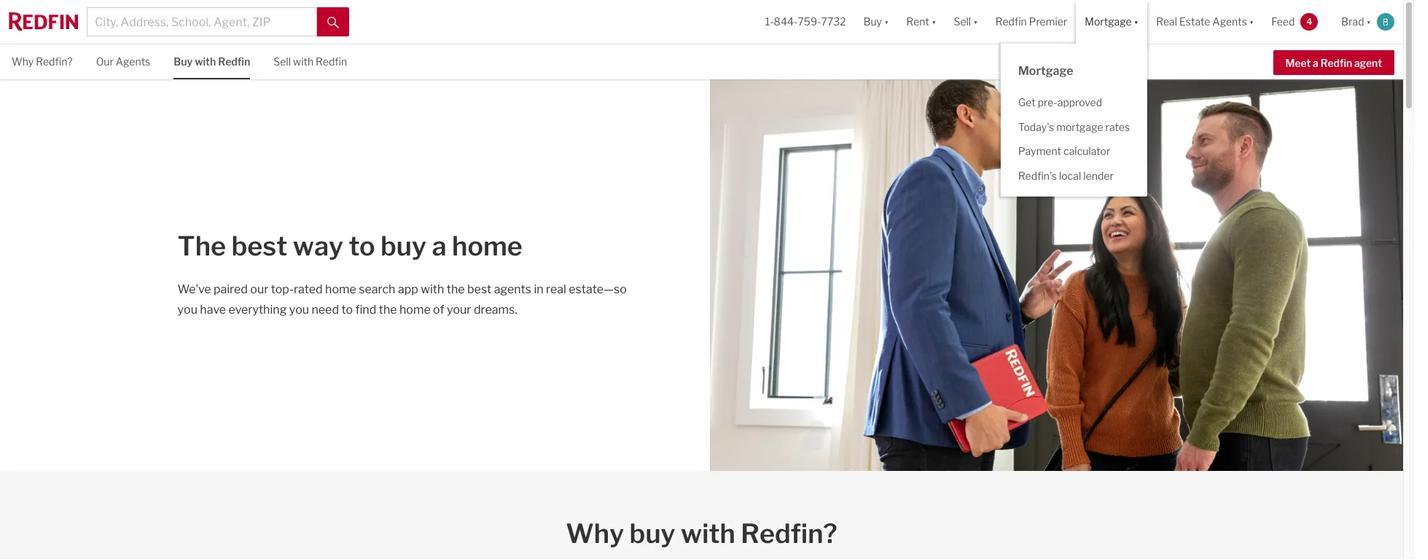 Task type: vqa. For each thing, say whether or not it's contained in the screenshot.
for rent checkbox
no



Task type: describe. For each thing, give the bounding box(es) containing it.
City, Address, School, Agent, ZIP search field
[[87, 7, 317, 36]]

need
[[312, 303, 339, 317]]

buy with redfin
[[174, 55, 250, 68]]

▾ for brad ▾
[[1367, 16, 1371, 28]]

get pre-approved link
[[1001, 90, 1148, 115]]

we've paired our top-rated home search app with the best agents in real estate—so you have everything you need to find the home of your dreams.
[[178, 283, 627, 317]]

1 horizontal spatial buy
[[630, 518, 675, 550]]

1-844-759-7732 link
[[765, 16, 846, 28]]

sell with redfin
[[274, 55, 347, 68]]

sell ▾ button
[[954, 0, 978, 44]]

rent
[[906, 16, 929, 28]]

sell for sell with redfin
[[274, 55, 291, 68]]

redfin's local lender link
[[1001, 164, 1148, 188]]

today's
[[1018, 121, 1054, 133]]

redfin for buy with redfin
[[218, 55, 250, 68]]

local
[[1059, 169, 1081, 182]]

payment calculator link
[[1001, 139, 1148, 164]]

759-
[[798, 16, 821, 28]]

search
[[359, 283, 395, 297]]

4
[[1307, 16, 1312, 27]]

real
[[1156, 16, 1177, 28]]

payment calculator
[[1018, 145, 1111, 157]]

0 vertical spatial the
[[447, 283, 465, 297]]

real estate agents ▾
[[1156, 16, 1254, 28]]

1-
[[765, 16, 774, 28]]

buy ▾
[[864, 16, 889, 28]]

mortgage ▾
[[1085, 16, 1139, 28]]

sell with redfin link
[[274, 44, 347, 78]]

▾ for buy ▾
[[884, 16, 889, 28]]

dreams.
[[474, 303, 517, 317]]

our agents
[[96, 55, 150, 68]]

everything
[[228, 303, 287, 317]]

buy for buy ▾
[[864, 16, 882, 28]]

1 vertical spatial redfin?
[[741, 518, 837, 550]]

meet a redfin agent
[[1286, 57, 1382, 69]]

redfin inside button
[[996, 16, 1027, 28]]

the best way to buy a home
[[178, 230, 523, 262]]

1-844-759-7732
[[765, 16, 846, 28]]

get
[[1018, 96, 1036, 109]]

real estate agents ▾ link
[[1156, 0, 1254, 44]]

1 vertical spatial the
[[379, 303, 397, 317]]

0 vertical spatial to
[[349, 230, 375, 262]]

mortgage dialog
[[1001, 44, 1148, 197]]

today's mortgage rates link
[[1001, 115, 1148, 139]]

sell for sell ▾
[[954, 16, 971, 28]]

our
[[96, 55, 114, 68]]

the
[[178, 230, 226, 262]]

best inside we've paired our top-rated home search app with the best agents in real estate—so you have everything you need to find the home of your dreams.
[[467, 283, 492, 297]]

rent ▾
[[906, 16, 936, 28]]

agents inside dropdown button
[[1213, 16, 1247, 28]]

0 horizontal spatial agents
[[116, 55, 150, 68]]

calculator
[[1064, 145, 1111, 157]]

find
[[355, 303, 376, 317]]

why for why buy with redfin?
[[566, 518, 624, 550]]

estate—so
[[569, 283, 627, 297]]

1 you from the left
[[178, 303, 197, 317]]

why redfin?
[[12, 55, 73, 68]]

redfin for sell with redfin
[[316, 55, 347, 68]]

rates
[[1106, 121, 1130, 133]]

▾ for sell ▾
[[973, 16, 978, 28]]



Task type: locate. For each thing, give the bounding box(es) containing it.
▾ left "real"
[[1134, 16, 1139, 28]]

the
[[447, 283, 465, 297], [379, 303, 397, 317]]

sell ▾
[[954, 16, 978, 28]]

redfin's local lender
[[1018, 169, 1114, 182]]

2 you from the left
[[289, 303, 309, 317]]

0 horizontal spatial why
[[12, 55, 34, 68]]

redfin for meet a redfin agent
[[1321, 57, 1352, 69]]

today's mortgage rates
[[1018, 121, 1130, 133]]

2 vertical spatial home
[[399, 303, 431, 317]]

1 horizontal spatial best
[[467, 283, 492, 297]]

redfin left agent
[[1321, 57, 1352, 69]]

buy
[[381, 230, 426, 262], [630, 518, 675, 550]]

0 vertical spatial best
[[231, 230, 287, 262]]

1 horizontal spatial you
[[289, 303, 309, 317]]

sell
[[954, 16, 971, 28], [274, 55, 291, 68]]

2 ▾ from the left
[[932, 16, 936, 28]]

buy for buy with redfin
[[174, 55, 193, 68]]

rated
[[294, 283, 323, 297]]

the up your
[[447, 283, 465, 297]]

a
[[1313, 57, 1319, 69], [432, 230, 447, 262]]

buy down city, address, school, agent, zip search field
[[174, 55, 193, 68]]

1 vertical spatial a
[[432, 230, 447, 262]]

0 vertical spatial why
[[12, 55, 34, 68]]

best
[[231, 230, 287, 262], [467, 283, 492, 297]]

1 vertical spatial home
[[325, 283, 356, 297]]

1 horizontal spatial the
[[447, 283, 465, 297]]

home up need
[[325, 283, 356, 297]]

home
[[452, 230, 523, 262], [325, 283, 356, 297], [399, 303, 431, 317]]

sell ▾ button
[[945, 0, 987, 44]]

meet
[[1286, 57, 1311, 69]]

0 vertical spatial mortgage
[[1085, 16, 1132, 28]]

top-
[[271, 283, 294, 297]]

1 ▾ from the left
[[884, 16, 889, 28]]

0 horizontal spatial redfin?
[[36, 55, 73, 68]]

sell right rent ▾
[[954, 16, 971, 28]]

▾ right rent ▾
[[973, 16, 978, 28]]

mortgage
[[1085, 16, 1132, 28], [1018, 64, 1073, 78]]

5 ▾ from the left
[[1249, 16, 1254, 28]]

mortgage ▾ button
[[1085, 0, 1139, 44]]

0 horizontal spatial buy
[[174, 55, 193, 68]]

to
[[349, 230, 375, 262], [341, 303, 353, 317]]

1 vertical spatial buy
[[174, 55, 193, 68]]

redfin's
[[1018, 169, 1057, 182]]

home down app
[[399, 303, 431, 317]]

agents
[[494, 283, 531, 297]]

buy ▾ button
[[855, 0, 898, 44]]

0 horizontal spatial sell
[[274, 55, 291, 68]]

why for why redfin?
[[12, 55, 34, 68]]

0 horizontal spatial mortgage
[[1018, 64, 1073, 78]]

1 horizontal spatial agents
[[1213, 16, 1247, 28]]

the right find
[[379, 303, 397, 317]]

1 horizontal spatial mortgage
[[1085, 16, 1132, 28]]

agents right our at the left
[[116, 55, 150, 68]]

you
[[178, 303, 197, 317], [289, 303, 309, 317]]

redfin?
[[36, 55, 73, 68], [741, 518, 837, 550]]

0 horizontal spatial a
[[432, 230, 447, 262]]

▾ right brad
[[1367, 16, 1371, 28]]

we've
[[178, 283, 211, 297]]

mortgage inside dropdown button
[[1085, 16, 1132, 28]]

pre-
[[1038, 96, 1058, 109]]

1 vertical spatial buy
[[630, 518, 675, 550]]

0 horizontal spatial the
[[379, 303, 397, 317]]

0 vertical spatial a
[[1313, 57, 1319, 69]]

sell right buy with redfin
[[274, 55, 291, 68]]

1 horizontal spatial sell
[[954, 16, 971, 28]]

real
[[546, 283, 566, 297]]

rent ▾ button
[[898, 0, 945, 44]]

app
[[398, 283, 418, 297]]

feed
[[1272, 16, 1295, 28]]

to right way
[[349, 230, 375, 262]]

get pre-approved
[[1018, 96, 1102, 109]]

0 horizontal spatial home
[[325, 283, 356, 297]]

0 horizontal spatial best
[[231, 230, 287, 262]]

0 horizontal spatial you
[[178, 303, 197, 317]]

meet a redfin agent button
[[1273, 50, 1395, 75]]

agents
[[1213, 16, 1247, 28], [116, 55, 150, 68]]

home up agents
[[452, 230, 523, 262]]

your
[[447, 303, 471, 317]]

0 vertical spatial agents
[[1213, 16, 1247, 28]]

with
[[195, 55, 216, 68], [293, 55, 314, 68], [421, 283, 444, 297], [681, 518, 735, 550]]

redfin
[[996, 16, 1027, 28], [218, 55, 250, 68], [316, 55, 347, 68], [1321, 57, 1352, 69]]

1 horizontal spatial buy
[[864, 16, 882, 28]]

agents right estate
[[1213, 16, 1247, 28]]

0 vertical spatial sell
[[954, 16, 971, 28]]

why buy with redfin?
[[566, 518, 837, 550]]

7732
[[821, 16, 846, 28]]

buy ▾ button
[[864, 0, 889, 44]]

mortgage up pre-
[[1018, 64, 1073, 78]]

of
[[433, 303, 444, 317]]

mortgage inside dialog
[[1018, 64, 1073, 78]]

1 horizontal spatial home
[[399, 303, 431, 317]]

approved
[[1058, 96, 1102, 109]]

redfin? inside why redfin? link
[[36, 55, 73, 68]]

▾ left rent
[[884, 16, 889, 28]]

with inside we've paired our top-rated home search app with the best agents in real estate—so you have everything you need to find the home of your dreams.
[[421, 283, 444, 297]]

you down we've
[[178, 303, 197, 317]]

1 vertical spatial why
[[566, 518, 624, 550]]

user photo image
[[1377, 13, 1395, 31]]

1 horizontal spatial redfin?
[[741, 518, 837, 550]]

mortgage
[[1056, 121, 1103, 133]]

sell inside dropdown button
[[954, 16, 971, 28]]

mortgage left "real"
[[1085, 16, 1132, 28]]

▾ for mortgage ▾
[[1134, 16, 1139, 28]]

an agent with customers inside of a home image
[[710, 79, 1403, 471]]

way
[[293, 230, 343, 262]]

agent
[[1354, 57, 1382, 69]]

premier
[[1029, 16, 1067, 28]]

redfin left premier
[[996, 16, 1027, 28]]

redfin down city, address, school, agent, zip search field
[[218, 55, 250, 68]]

0 vertical spatial buy
[[864, 16, 882, 28]]

0 vertical spatial buy
[[381, 230, 426, 262]]

a right meet
[[1313, 57, 1319, 69]]

a inside meet a redfin agent button
[[1313, 57, 1319, 69]]

best up dreams.
[[467, 283, 492, 297]]

1 vertical spatial best
[[467, 283, 492, 297]]

best up 'our'
[[231, 230, 287, 262]]

estate
[[1180, 16, 1210, 28]]

you down rated
[[289, 303, 309, 317]]

payment
[[1018, 145, 1061, 157]]

redfin inside button
[[1321, 57, 1352, 69]]

paired
[[214, 283, 248, 297]]

buy right 7732
[[864, 16, 882, 28]]

1 vertical spatial to
[[341, 303, 353, 317]]

have
[[200, 303, 226, 317]]

1 horizontal spatial why
[[566, 518, 624, 550]]

brad
[[1342, 16, 1364, 28]]

to inside we've paired our top-rated home search app with the best agents in real estate—so you have everything you need to find the home of your dreams.
[[341, 303, 353, 317]]

844-
[[774, 16, 798, 28]]

1 vertical spatial agents
[[116, 55, 150, 68]]

1 horizontal spatial a
[[1313, 57, 1319, 69]]

▾ right rent
[[932, 16, 936, 28]]

redfin premier button
[[987, 0, 1076, 44]]

submit search image
[[327, 17, 339, 28]]

3 ▾ from the left
[[973, 16, 978, 28]]

▾
[[884, 16, 889, 28], [932, 16, 936, 28], [973, 16, 978, 28], [1134, 16, 1139, 28], [1249, 16, 1254, 28], [1367, 16, 1371, 28]]

why redfin? link
[[12, 44, 73, 78]]

our
[[250, 283, 268, 297]]

▾ for rent ▾
[[932, 16, 936, 28]]

real estate agents ▾ button
[[1148, 0, 1263, 44]]

0 horizontal spatial buy
[[381, 230, 426, 262]]

brad ▾
[[1342, 16, 1371, 28]]

mortgage for mortgage
[[1018, 64, 1073, 78]]

0 vertical spatial home
[[452, 230, 523, 262]]

mortgage for mortgage ▾
[[1085, 16, 1132, 28]]

our agents link
[[96, 44, 150, 78]]

1 vertical spatial sell
[[274, 55, 291, 68]]

buy inside dropdown button
[[864, 16, 882, 28]]

2 horizontal spatial home
[[452, 230, 523, 262]]

a up of
[[432, 230, 447, 262]]

why
[[12, 55, 34, 68], [566, 518, 624, 550]]

1 vertical spatial mortgage
[[1018, 64, 1073, 78]]

to left find
[[341, 303, 353, 317]]

rent ▾ button
[[906, 0, 936, 44]]

4 ▾ from the left
[[1134, 16, 1139, 28]]

lender
[[1083, 169, 1114, 182]]

0 vertical spatial redfin?
[[36, 55, 73, 68]]

buy with redfin link
[[174, 44, 250, 78]]

▾ left feed
[[1249, 16, 1254, 28]]

buy
[[864, 16, 882, 28], [174, 55, 193, 68]]

redfin premier
[[996, 16, 1067, 28]]

redfin down submit search image
[[316, 55, 347, 68]]

in
[[534, 283, 544, 297]]

6 ▾ from the left
[[1367, 16, 1371, 28]]



